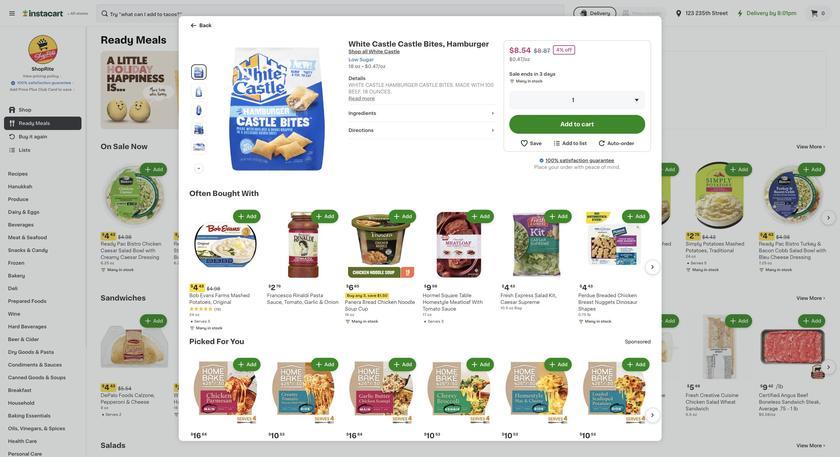 Task type: vqa. For each thing, say whether or not it's contained in the screenshot.
middle $7.76
yes



Task type: describe. For each thing, give the bounding box(es) containing it.
baking
[[8, 414, 25, 419]]

1 field
[[509, 91, 645, 110]]

1 horizontal spatial white castle castle bites, hamburger 18 oz
[[466, 242, 527, 259]]

care for personal care
[[30, 452, 42, 457]]

fresh creative bacon ranch chicken wraps 9 oz
[[540, 393, 606, 410]]

24 inside 24 oz ● serves 5
[[189, 313, 194, 317]]

ready for ready pac bistro turkey & bacon cobb salad bowl with bleu cheese dressing 7.25 oz
[[759, 242, 774, 246]]

oz inside 24 oz ●
[[326, 262, 330, 265]]

$5.54
[[118, 387, 132, 391]]

24 inside simply potatoes mashed potato, garlic 24 oz ● serves 5
[[613, 255, 618, 259]]

15 for uno foods steak & cheese stromboli
[[393, 407, 397, 410]]

uno foods steak & cheese stromboli 15 oz
[[393, 393, 457, 410]]

peace
[[585, 165, 600, 170]]

farms inside bob evans farms mashed potatoes, original
[[215, 294, 230, 298]]

essentials
[[26, 414, 51, 419]]

guarantee inside button
[[52, 81, 71, 85]]

many down serve
[[546, 262, 557, 265]]

2 53 from the left
[[435, 433, 440, 437]]

seasoning
[[551, 108, 575, 113]]

add button for fresh creative cuisine chicken salad finger sandwiches
[[653, 315, 678, 327]]

caesar for fresh
[[501, 300, 517, 305]]

oils, vinegars, & spices
[[8, 427, 65, 431]]

baking essentials
[[8, 414, 51, 419]]

55 for uno foods steak & cheese stromboli
[[402, 385, 407, 388]]

$ 8
[[175, 384, 182, 391]]

creamer, for parsley
[[453, 95, 475, 100]]

0 vertical spatial beverages
[[8, 223, 34, 227]]

many in stock down $ 8 54
[[473, 262, 500, 265]]

beverages link
[[4, 219, 82, 231]]

all stores link
[[23, 4, 89, 23]]

hamburger
[[386, 83, 418, 88]]

cheese inside ready pac bistro turkey & bacon cobb salad bowl with bleu cheese dressing 7.25 oz
[[771, 255, 789, 260]]

goods for dry
[[18, 350, 34, 355]]

pepperoni inside $ 4 43 $5.54 depalo foods calzone, pepperoni & cheese 8 oz ● serves 2
[[101, 400, 125, 405]]

little inside the little potato company potatoes, fresh creamer, savory herb
[[366, 75, 378, 79]]

many in stock down ready pac bistro chicken caesar salad bowl with creamy caesar dressing 6.25 oz
[[107, 268, 134, 272]]

salad inside fresh creative cuisine chicken salad wheat sandwich 5.5 oz
[[706, 400, 719, 405]]

canned
[[8, 376, 27, 380]]

hormel for cheese
[[247, 242, 264, 246]]

many in stock down minestrone
[[546, 262, 573, 265]]

15 for uno foods pepperoni & cheese stromboli
[[466, 407, 470, 410]]

0
[[822, 11, 825, 16]]

2 up simply potatoes mashed potatoes, traditional 24 oz ● serves 5
[[690, 233, 694, 240]]

2 horizontal spatial bites,
[[514, 242, 527, 246]]

place your order with peace of mind.
[[534, 165, 620, 170]]

4 up style
[[178, 233, 183, 240]]

delivery button
[[573, 7, 616, 20]]

delivery for delivery
[[590, 11, 610, 16]]

add button for francesco rinaldi pasta sauce, tomato, garlic & onion
[[312, 211, 338, 223]]

many in stock up seasoning
[[557, 101, 584, 105]]

1 vertical spatial beverages
[[21, 325, 47, 329]]

white
[[349, 83, 364, 88]]

the for the little potato company potatoes, fresh creamer, savory herb
[[356, 75, 365, 79]]

a banner which has a title saying "a little holiday happiness is..." followed by two potatoes and a speach bubble with the text "more time with family.". additionally, there is a bag of little potatoes on the right side. image
[[101, 51, 239, 129]]

cheese inside $ 4 43 $5.54 depalo foods calzone, pepperoni & cheese 8 oz ● serves 2
[[131, 400, 149, 405]]

1 $ 10 53 from the left
[[268, 433, 285, 440]]

many in stock down with
[[460, 101, 487, 105]]

hanukkah
[[8, 184, 32, 189]]

$ inside $ 3 87
[[358, 66, 360, 70]]

the
[[263, 82, 273, 88]]

sale ends in 3 days
[[509, 72, 556, 76]]

$ 5 54
[[614, 384, 627, 391]]

thyme
[[551, 95, 567, 100]]

calzone,
[[135, 393, 155, 398]]

auto-order
[[608, 141, 634, 146]]

ready inside bowl & basket ready to serve minestrone soup 19 oz
[[575, 242, 590, 246]]

white inside product group
[[174, 393, 188, 398]]

enlarge frozen meals white castle castle bites, hamburger angle_back (opens in a new tab) image
[[193, 122, 205, 135]]

dressing inside ready pac bistro chicken caesar salad bowl with creamy caesar dressing 6.25 oz
[[138, 255, 159, 260]]

lb inside perdue breaded chicken breast nuggets dinosaur shapes 0.75 lb
[[587, 313, 591, 317]]

lists
[[19, 148, 30, 153]]

many down 0.75
[[585, 320, 596, 324]]

● inside 24 oz ●
[[321, 268, 324, 272]]

fresh inside 3 the little potato company garlic rosemary & thyme fresh potatoes with seasoning pack
[[568, 95, 581, 100]]

shapes
[[578, 307, 596, 312]]

uno foods pepperoni & cheese stromboli 15 oz
[[466, 393, 522, 410]]

noodle
[[398, 300, 415, 305]]

3 inside hormel square table homestyle meatloaf with tomato sauce 17 oz ● serves 3
[[441, 320, 444, 324]]

creamy inside ready pac bistro chicken caesar salad bowl with creamy caesar dressing 6.25 oz
[[101, 255, 119, 260]]

123 235th street button
[[675, 4, 728, 23]]

cobb
[[775, 248, 788, 253]]

you
[[230, 338, 244, 345]]

$7.76 for steak
[[410, 387, 422, 391]]

fresh inside fresh creative bacon ranch chicken wraps 9 oz
[[540, 393, 553, 398]]

1 vertical spatial shop
[[19, 108, 31, 112]]

$ 4 43 for ready pac bistro chicken caesar salad bowl with creamy caesar dressing
[[102, 233, 115, 240]]

19
[[540, 255, 544, 259]]

add button for hormel macaroni and cheese pasta
[[287, 164, 313, 176]]

fresh inside fresh express salad kit, caesar supreme 10.5 oz bag
[[501, 294, 514, 298]]

breakfast
[[8, 388, 31, 393]]

$2.65 original price: $3.10 element
[[540, 232, 607, 241]]

off
[[565, 48, 572, 52]]

2 horizontal spatial white
[[466, 242, 480, 246]]

4 10 from the left
[[582, 433, 590, 440]]

123
[[686, 11, 694, 16]]

add button for panera bread chipotle chicken & uncured bacon flatbread pizza
[[360, 315, 386, 327]]

little inside 3 the little potato company garlic rosemary & thyme fresh potatoes with seasoning pack
[[561, 75, 573, 79]]

many in stock down simply potatoes mashed potatoes, traditional 24 oz ● serves 5
[[693, 268, 719, 272]]

salad inside ready pac bistro santa fe style with chicken salad bowl with salsa ranch dressing
[[219, 248, 232, 253]]

$ 2 78 for simply potatoes mashed potato, garlic
[[614, 233, 626, 240]]

$ 4 43 up perdue
[[580, 284, 593, 291]]

garlic inside 3 the little potato company garlic rosemary & thyme fresh potatoes with seasoning pack
[[575, 81, 589, 86]]

bob inside bob evans farms mashed potatoes, original
[[189, 294, 199, 298]]

instacart logo image
[[23, 9, 63, 17]]

$ inside $ 8 54
[[468, 233, 470, 237]]

deli link
[[4, 282, 82, 295]]

auto-
[[608, 141, 621, 146]]

4 up perdue
[[582, 284, 587, 291]]

/lb
[[776, 384, 783, 389]]

$ inside the $ 9 42
[[760, 385, 763, 388]]

2 10 from the left
[[427, 433, 435, 440]]

78 for simply mac & cheese, traditional, rich and creamy
[[402, 233, 407, 237]]

$ 2 78 for simply potatoes mashed potatoes, traditional
[[687, 233, 700, 240]]

ready pac bistro chicken caesar salad bowl with creamy caesar dressing 6.25 oz
[[101, 242, 161, 265]]

1 64 from the left
[[202, 433, 207, 437]]

spices
[[49, 427, 65, 431]]

delivery for delivery by 8:01pm
[[747, 11, 768, 16]]

bob evans farms mashed potatoes, original
[[189, 294, 250, 305]]

enlarge frozen meals white castle castle bites, hamburger hero (opens in a new tab) image
[[193, 66, 205, 78]]

3 view more from the top
[[797, 444, 822, 448]]

item carousel region containing 16
[[180, 354, 660, 458]]

meat & seafood
[[8, 235, 47, 240]]

0 vertical spatial to
[[58, 88, 62, 92]]

1 vertical spatial 100% satisfaction guarantee
[[546, 158, 614, 163]]

2 64 from the left
[[357, 433, 363, 437]]

oz inside fresh creative bacon ranch chicken wraps 9 oz
[[543, 407, 547, 410]]

$4.98 for ready pac bistro santa fe style with chicken salad bowl with salsa ranch dressing
[[191, 235, 205, 240]]

uno for uno foods steak & cheese stromboli
[[393, 393, 403, 398]]

with inside 3 the little potato company garlic rosemary & thyme fresh potatoes with seasoning pack
[[573, 102, 584, 106]]

bites.
[[439, 83, 454, 88]]

condiments & sauces
[[8, 363, 62, 368]]

to for add to cart
[[574, 122, 580, 127]]

serves inside hormel macaroni and cheese pasta 20 oz ● serves 2
[[252, 262, 264, 265]]

back
[[199, 23, 212, 28]]

20 inside $ 12 20
[[332, 385, 337, 388]]

& inside francesco rinaldi pasta sauce, tomato, garlic & onion
[[319, 300, 323, 305]]

5 inside 24 oz ● serves 5
[[208, 320, 210, 324]]

16 inside panera bread chicken noodle soup cup 16 oz
[[345, 313, 349, 317]]

bag
[[514, 307, 522, 310]]

bacon inside fresh creative bacon ranch chicken wraps 9 oz
[[575, 393, 590, 398]]

0 horizontal spatial with
[[242, 190, 259, 197]]

2 up serve
[[543, 233, 548, 240]]

$7.76 for pepperoni
[[483, 387, 495, 391]]

48
[[695, 385, 700, 388]]

sandwich inside fresh creative cuisine chicken salad wheat sandwich 5.5 oz
[[686, 407, 709, 412]]

certified
[[759, 393, 780, 398]]

ready for ready meals
[[101, 35, 134, 45]]

pasta inside francesco rinaldi pasta sauce, tomato, garlic & onion
[[310, 294, 323, 298]]

$ 2 78 for simply mac & cheese, traditional, rich and creamy
[[395, 233, 407, 240]]

55 for uno foods chicken parmesan stromboli
[[256, 385, 261, 388]]

add button for simply potatoes mashed potatoes, traditional
[[726, 164, 752, 176]]

3 53 from the left
[[513, 433, 518, 437]]

turkey
[[800, 242, 816, 246]]

personal care link
[[4, 448, 82, 458]]

76
[[276, 285, 281, 288]]

65 for bowl
[[549, 233, 554, 237]]

product group containing 3
[[247, 162, 315, 274]]

serves inside simply potatoes mashed potatoes, traditional 24 oz ● serves 5
[[691, 262, 703, 265]]

● inside hormel square table homestyle meatloaf with tomato sauce 17 oz ● serves 3
[[424, 320, 426, 324]]

stromboli for uno foods steak & cheese stromboli
[[393, 400, 416, 405]]

square
[[441, 294, 458, 298]]

mashed inside $ 4 bob evans farms mashed potatoes, original
[[362, 242, 380, 246]]

recipes link
[[4, 168, 82, 180]]

1 for 1
[[572, 98, 574, 103]]

many down ends
[[516, 79, 527, 83]]

oz inside hormel square table homestyle meatloaf with tomato sauce 17 oz ● serves 3
[[427, 313, 432, 317]]

oz inside simply mac & cheese, traditional, rich and creamy 20 oz
[[399, 255, 403, 259]]

& inside uno foods steak & cheese stromboli 15 oz
[[434, 393, 438, 398]]

oz inside 24 oz ● serves 5
[[195, 313, 199, 317]]

1 vertical spatial caesar
[[120, 255, 137, 260]]

bistro for bowl
[[127, 242, 141, 246]]

6.25 inside ready pac bistro chicken caesar salad bowl with creamy caesar dressing 6.25 oz
[[101, 262, 109, 265]]

3 inside product group
[[251, 233, 255, 240]]

100
[[485, 83, 494, 88]]

$ inside $ 5 48
[[687, 385, 690, 388]]

● inside simply potatoes mashed potato, garlic 24 oz ● serves 5
[[614, 262, 616, 265]]

$ 4 43 $5.54 depalo foods calzone, pepperoni & cheese 8 oz ● serves 2
[[101, 384, 155, 417]]

1 horizontal spatial $8.87
[[484, 235, 497, 240]]

78 for simply potatoes mashed potatoes, traditional
[[695, 233, 700, 237]]

the inside 3 the little potato company garlic rosemary & thyme fresh potatoes with seasoning pack
[[551, 75, 560, 79]]

1 for 1 lb
[[356, 95, 358, 98]]

white
[[369, 49, 383, 54]]

15 inside uno foods chicken parmesan stromboli 15 oz
[[247, 407, 251, 410]]

order inside button
[[621, 141, 634, 146]]

panera for &
[[320, 393, 336, 398]]

pac for style
[[190, 242, 199, 246]]

cider
[[26, 337, 39, 342]]

oz inside bowl & basket ready to serve minestrone soup 19 oz
[[545, 255, 549, 259]]

$ 5 48
[[687, 384, 700, 391]]

1 vertical spatial $8.54 original price: $8.87 element
[[174, 384, 242, 392]]

stock inside product group
[[196, 413, 207, 417]]

chicken inside uno foods chicken parmesan stromboli 15 oz
[[274, 393, 293, 398]]

panera bread chicken noodle soup cup 16 oz
[[345, 300, 415, 317]]

add button for certified angus beef boneless sandwich steak, average .75 - 1 lb
[[799, 315, 825, 327]]

$3.87 original price: $4.43 element for the little potato company garlic rosemary & thyme fresh potatoes with seasoning pack
[[551, 65, 596, 74]]

2 vertical spatial pasta
[[40, 350, 54, 355]]

product group containing 12
[[320, 313, 388, 418]]

many down simply potatoes mashed potatoes, traditional 24 oz ● serves 5
[[693, 268, 703, 272]]

shop inside white castle castle bites, hamburger shop all white castle low sugar 18 oz • $0.47/oz
[[349, 49, 361, 54]]

$8.87 inside product group
[[191, 387, 204, 391]]

spo nsored
[[625, 340, 651, 344]]

many down thyme
[[557, 101, 568, 105]]

65 for panera
[[354, 285, 359, 288]]

1 vertical spatial hamburger
[[466, 248, 493, 253]]

100% satisfaction guarantee inside button
[[17, 81, 71, 85]]

guarantee inside 'link'
[[590, 158, 614, 163]]

simply for garlic
[[613, 242, 629, 246]]

$ inside $ 2 65
[[541, 233, 543, 237]]

little inside enjoy the little things spo nsored
[[274, 82, 290, 88]]

wheat
[[721, 400, 736, 405]]

potatoes, inside simply potatoes mashed potatoes, traditional 24 oz ● serves 5
[[686, 248, 708, 253]]

1 horizontal spatial nsored
[[634, 340, 651, 344]]

beef
[[797, 393, 808, 398]]

ready for ready pac bistro chicken caesar salad bowl with creamy caesar dressing 6.25 oz
[[101, 242, 116, 246]]

buy any 3, save $1.50
[[347, 294, 388, 298]]

more
[[362, 96, 375, 101]]

many down 24 oz ● serves 5
[[196, 327, 207, 330]]

1 vertical spatial order
[[560, 165, 573, 170]]

8 for $ 8 54
[[470, 233, 475, 240]]

0 vertical spatial sale
[[509, 72, 520, 76]]

made
[[455, 83, 470, 88]]

basket
[[557, 242, 573, 246]]

any
[[355, 294, 362, 298]]

view more for 9
[[797, 296, 822, 301]]

salsa
[[198, 255, 210, 260]]

3 left 87
[[360, 66, 365, 73]]

chicken inside perdue breaded chicken breast nuggets dinosaur shapes 0.75 lb
[[618, 294, 637, 298]]

$ 4 bob evans farms mashed potatoes, original
[[320, 233, 380, 253]]

3 view more link from the top
[[797, 443, 827, 449]]

2 vertical spatial 65
[[549, 385, 554, 388]]

many down $ 8
[[180, 413, 191, 417]]

20 inside simply mac & cheese, traditional, rich and creamy 20 oz
[[393, 255, 398, 259]]

bacon inside ready pac bistro turkey & bacon cobb salad bowl with bleu cheese dressing 7.25 oz
[[759, 248, 774, 253]]

snacks
[[8, 248, 26, 253]]

many down "cup"
[[352, 320, 362, 324]]

43 inside $ 4 43 $5.54 depalo foods calzone, pepperoni & cheese 8 oz ● serves 2
[[110, 385, 115, 388]]

view more link for 4
[[797, 143, 827, 150]]

18 down $ 8 54
[[466, 255, 471, 259]]

the for the little potato company potatoes, fresh creamer, garlic parsley
[[453, 75, 462, 79]]

picked for you
[[189, 338, 244, 345]]

dressing inside ready pac bistro turkey & bacon cobb salad bowl with bleu cheese dressing 7.25 oz
[[790, 255, 811, 260]]

43 up perdue
[[588, 285, 593, 288]]

4 up '10.5'
[[504, 284, 509, 291]]

frozen meals white castle castle bites, hamburger hero image
[[213, 46, 340, 173]]

view inside view pricing policy link
[[23, 74, 32, 78]]

$4.43 original price: $4.98 element for ●
[[320, 232, 388, 241]]

add button for fresh creative cuisine chicken salad wheat sandwich
[[726, 315, 752, 327]]

beer & cider link
[[4, 333, 82, 346]]

4 up ready pac bistro chicken caesar salad bowl with creamy caesar dressing 6.25 oz
[[104, 233, 109, 240]]

many down 24 oz ●
[[327, 275, 337, 279]]

pasta inside hormel macaroni and cheese pasta 20 oz ● serves 2
[[266, 248, 279, 253]]

oz inside panera bread chicken noodle soup cup 16 oz
[[350, 313, 354, 317]]

cheese inside uno foods steak & cheese stromboli 15 oz
[[439, 393, 457, 398]]

many in stock down "cup"
[[352, 320, 378, 324]]

simply for traditional
[[686, 242, 702, 246]]

add button for hormel square table homestyle meatloaf with tomato sauce
[[467, 211, 493, 223]]

0 vertical spatial $0.47/oz
[[509, 57, 530, 62]]

$1.50
[[377, 294, 388, 298]]

$ inside the $ 5 54
[[614, 385, 617, 388]]

more for 4
[[810, 144, 822, 149]]

many down made
[[460, 101, 471, 105]]

all
[[362, 49, 368, 54]]

and
[[432, 248, 441, 253]]

details white castle hamburger castle bites. made with 100 beef. 18 ounces. read more
[[349, 76, 494, 101]]

view more link for 9
[[797, 295, 827, 302]]

many in stock down ends
[[516, 79, 543, 83]]

add button for fresh creative bacon ranch chicken wraps
[[579, 315, 605, 327]]

43 up ready pac bistro chicken caesar salad bowl with creamy caesar dressing 6.25 oz
[[110, 233, 115, 237]]

all inside all stores link
[[70, 12, 75, 15]]

add inside add price plus club card to save link
[[10, 88, 17, 92]]

serves inside simply potatoes mashed potato, garlic 24 oz ● serves 5
[[618, 262, 630, 265]]

2 up the "traditional,"
[[397, 233, 402, 240]]

0 horizontal spatial sandwiches
[[101, 295, 146, 302]]

add button for ready pac bistro turkey & bacon cobb salad bowl with bleu cheese dressing
[[799, 164, 825, 176]]

bread for uncured
[[338, 393, 351, 398]]

$4.98 for ready pac bistro chicken caesar salad bowl with creamy caesar dressing
[[118, 235, 132, 240]]

shop link
[[4, 103, 82, 117]]

2 inside hormel macaroni and cheese pasta 20 oz ● serves 2
[[265, 262, 268, 265]]

sugar
[[360, 57, 374, 62]]

$2.78 original price: $4.43 element for simply potatoes mashed potatoes, traditional
[[686, 232, 754, 241]]

5.5
[[686, 413, 692, 417]]

traditional
[[709, 248, 734, 253]]

stromboli for uno foods pepperoni & cheese stromboli
[[486, 400, 509, 405]]

foods for uno foods steak & cheese stromboli 15 oz
[[404, 393, 419, 398]]

$ 6 65 for buy any 3, save $1.50
[[346, 284, 359, 291]]

many in stock down simply potatoes mashed potato, garlic 24 oz ● serves 5
[[619, 268, 646, 272]]

bowl inside ready pac bistro turkey & bacon cobb salad bowl with bleu cheese dressing 7.25 oz
[[804, 248, 815, 253]]

8 for $ 8
[[178, 384, 182, 391]]

beef.
[[349, 90, 362, 94]]

$ 4 43 up express
[[502, 284, 515, 291]]

$ 2 76
[[268, 284, 281, 291]]

100% inside 'link'
[[546, 158, 559, 163]]

13.4
[[320, 413, 328, 417]]

8 inside $ 4 43 $5.54 depalo foods calzone, pepperoni & cheese 8 oz ● serves 2
[[101, 407, 103, 410]]

onion
[[324, 300, 339, 305]]

produce
[[8, 197, 28, 202]]

1 vertical spatial spo
[[625, 340, 634, 344]]

salad inside fresh creative cuisine chicken salad finger sandwiches 6.5 oz
[[633, 400, 646, 405]]

bleu
[[759, 255, 769, 260]]

serve
[[540, 248, 553, 253]]

0 vertical spatial save
[[63, 88, 72, 92]]

mashed inside simply potatoes mashed potato, garlic 24 oz ● serves 5
[[652, 242, 671, 246]]

buy for buy it again
[[19, 135, 28, 139]]

10.5
[[501, 307, 508, 310]]

meat
[[8, 235, 20, 240]]

add button for simply potatoes mashed potato, garlic
[[653, 164, 678, 176]]

43 up express
[[510, 285, 515, 288]]

bob inside $ 4 bob evans farms mashed potatoes, original
[[320, 242, 330, 246]]

add price plus club card to save link
[[10, 87, 76, 93]]

chicken inside ready pac bistro chicken caesar salad bowl with creamy caesar dressing 6.25 oz
[[142, 242, 161, 246]]

1 vertical spatial sale
[[113, 143, 129, 150]]

panera for soup
[[345, 300, 361, 305]]

parsley
[[453, 102, 471, 106]]

many down 7.25
[[766, 268, 776, 272]]



Task type: locate. For each thing, give the bounding box(es) containing it.
$4.98 up bob evans farms mashed potatoes, original at the left
[[207, 287, 220, 291]]

potatoes, up more
[[356, 88, 379, 93]]

little down 87
[[366, 75, 378, 79]]

0 horizontal spatial ranch
[[211, 255, 226, 260]]

0 vertical spatial 8
[[470, 233, 475, 240]]

and
[[288, 242, 298, 246]]

$ 4 43 for ready pac bistro turkey & bacon cobb salad bowl with bleu cheese dressing
[[760, 233, 774, 240]]

cup
[[358, 307, 368, 312]]

castle
[[384, 49, 400, 54]]

potato up rosemary
[[574, 75, 590, 79]]

add button
[[520, 67, 546, 79], [140, 164, 166, 176], [214, 164, 240, 176], [287, 164, 313, 176], [579, 164, 605, 176], [653, 164, 678, 176], [726, 164, 752, 176], [799, 164, 825, 176], [234, 211, 260, 223], [312, 211, 338, 223], [390, 211, 415, 223], [467, 211, 493, 223], [545, 211, 571, 223], [623, 211, 649, 223], [140, 315, 166, 327], [360, 315, 386, 327], [579, 315, 605, 327], [653, 315, 678, 327], [726, 315, 752, 327], [799, 315, 825, 327], [234, 359, 260, 371], [312, 359, 338, 371], [390, 359, 415, 371], [467, 359, 493, 371], [545, 359, 571, 371], [623, 359, 649, 371]]

$ 2 78 up potato,
[[614, 233, 626, 240]]

1 pac from the left
[[117, 242, 126, 246]]

$ 5 55 down best
[[468, 384, 480, 391]]

1 horizontal spatial farms
[[346, 242, 360, 246]]

$4.43 original price: $4.98 element for ready pac bistro turkey & bacon cobb salad bowl with bleu cheese dressing 7.25 oz
[[759, 232, 827, 241]]

3 stromboli from the left
[[393, 400, 416, 405]]

1 potato from the left
[[379, 75, 395, 79]]

oz inside simply potatoes mashed potatoes, traditional 24 oz ● serves 5
[[692, 255, 696, 259]]

details button
[[349, 75, 496, 82]]

fresh creative cuisine chicken salad wheat sandwich 5.5 oz
[[686, 393, 739, 417]]

beverages up cider
[[21, 325, 47, 329]]

65 up fresh creative bacon ranch chicken wraps 9 oz
[[549, 385, 554, 388]]

5 inside simply potatoes mashed potato, garlic 24 oz ● serves 5
[[631, 262, 634, 265]]

bread inside panera bread chipotle chicken & uncured bacon flatbread pizza 13.4 oz
[[338, 393, 351, 398]]

with right 'bought'
[[242, 190, 259, 197]]

sale left ends
[[509, 72, 520, 76]]

bites, inside white castle castle bites, hamburger shop all white castle low sugar 18 oz • $0.47/oz
[[424, 41, 445, 48]]

company for the little potato company potatoes, fresh creamer, savory herb
[[356, 81, 379, 86]]

potatoes, for the little potato company potatoes, fresh creamer, savory herb
[[356, 88, 379, 93]]

simply inside simply potatoes mashed potato, garlic 24 oz ● serves 5
[[613, 242, 629, 246]]

read
[[349, 96, 361, 101]]

sandwiches
[[101, 295, 146, 302], [613, 407, 641, 412]]

foods left steak
[[404, 393, 419, 398]]

3 company from the left
[[551, 81, 574, 86]]

table
[[459, 294, 472, 298]]

1 $2.78 original price: $4.43 element from the left
[[686, 232, 754, 241]]

bread inside panera bread chicken noodle soup cup 16 oz
[[362, 300, 376, 305]]

0 vertical spatial 100%
[[17, 81, 27, 85]]

caesar inside fresh express salad kit, caesar supreme 10.5 oz bag
[[501, 300, 517, 305]]

$4.43
[[373, 68, 386, 73], [702, 235, 716, 240], [629, 235, 643, 240]]

2 vertical spatial white
[[174, 393, 188, 398]]

0 horizontal spatial castle
[[366, 83, 384, 88]]

savory
[[379, 95, 395, 100]]

all down things
[[255, 111, 260, 114]]

goods down beer & cider
[[18, 350, 34, 355]]

$4.43 for simply potatoes mashed potatoes, traditional
[[702, 235, 716, 240]]

potatoes for simply potatoes mashed potatoes, traditional
[[703, 242, 724, 246]]

4 up depalo
[[104, 384, 109, 391]]

satisfaction inside 'link'
[[560, 158, 588, 163]]

2 vertical spatial with
[[472, 300, 483, 305]]

2 $ 2 78 from the left
[[395, 233, 407, 240]]

24 oz ● serves 5
[[189, 313, 210, 324]]

1 vertical spatial $8.87
[[484, 235, 497, 240]]

meat & seafood link
[[4, 231, 82, 244]]

with up "pack"
[[573, 102, 584, 106]]

average
[[759, 407, 778, 412]]

pepperoni inside uno foods pepperoni & cheese stromboli 15 oz
[[493, 393, 517, 398]]

$ 4 43 up bob evans farms mashed potatoes, original at the left
[[191, 284, 204, 291]]

1 $3.87 original price: $4.43 element from the left
[[356, 65, 401, 74]]

1 uno from the left
[[466, 393, 476, 398]]

creamer, up herb
[[356, 95, 378, 100]]

0 vertical spatial pasta
[[266, 248, 279, 253]]

shop up low
[[349, 49, 361, 54]]

add button for depalo foods calzone, pepperoni & cheese
[[140, 315, 166, 327]]

1 10 from the left
[[271, 433, 279, 440]]

enlarge frozen meals white castle castle bites, hamburger angle_top (opens in a new tab) image
[[193, 141, 205, 153]]

simply inside simply potatoes mashed potatoes, traditional 24 oz ● serves 5
[[686, 242, 702, 246]]

1 horizontal spatial 6
[[543, 384, 548, 391]]

oz inside $ 4 43 $5.54 depalo foods calzone, pepperoni & cheese 8 oz ● serves 2
[[104, 407, 108, 410]]

garlic right potato,
[[631, 248, 645, 253]]

1 vertical spatial to
[[574, 122, 580, 127]]

add button for bowl & basket ready to serve minestrone soup
[[579, 164, 605, 176]]

0 horizontal spatial white
[[174, 393, 188, 398]]

plus
[[29, 88, 37, 92]]

20 down $ 3 89 at left
[[247, 255, 252, 259]]

hormel for homestyle
[[423, 294, 440, 298]]

pac inside ready pac bistro turkey & bacon cobb salad bowl with bleu cheese dressing 7.25 oz
[[775, 242, 784, 246]]

$7.76 for chicken
[[264, 387, 276, 391]]

foods for uno foods pepperoni & cheese stromboli 15 oz
[[477, 393, 492, 398]]

1 53 from the left
[[280, 433, 285, 437]]

9 for $ 9 42
[[763, 384, 768, 391]]

3 10 from the left
[[504, 433, 513, 440]]

oz inside fresh express salad kit, caesar supreme 10.5 oz bag
[[509, 307, 514, 310]]

0 vertical spatial lb
[[359, 95, 362, 98]]

$2.78 original price: $4.43 element
[[686, 232, 754, 241], [393, 232, 461, 241], [613, 232, 680, 241]]

& inside panera bread chipotle chicken & uncured bacon flatbread pizza 13.4 oz
[[341, 400, 344, 405]]

$8.87 left 4%
[[534, 48, 550, 54]]

wine
[[8, 312, 20, 317]]

2 stromboli from the left
[[272, 400, 294, 405]]

3 simply from the left
[[613, 242, 629, 246]]

3 left 89
[[251, 233, 255, 240]]

soups
[[51, 376, 66, 380]]

2 horizontal spatial $7.76
[[483, 387, 495, 391]]

chicken inside fresh creative cuisine chicken salad wheat sandwich 5.5 oz
[[686, 400, 705, 405]]

white inside white castle castle bites, hamburger shop all white castle low sugar 18 oz • $0.47/oz
[[349, 41, 370, 48]]

view all
[[245, 111, 260, 114]]

dry goods & pasta link
[[4, 346, 82, 359]]

enlarge frozen meals white castle castle bites, hamburger angle_left (opens in a new tab) image
[[193, 85, 205, 97]]

add button for perdue breaded chicken breast nuggets dinosaur shapes
[[623, 211, 649, 223]]

78 up potato,
[[622, 233, 626, 237]]

3 $5.55 original price: $7.76 element from the left
[[393, 384, 461, 392]]

4 up bob evans farms mashed potatoes, original at the left
[[193, 284, 198, 291]]

24
[[686, 255, 691, 259], [613, 255, 618, 259], [320, 262, 325, 265], [189, 313, 194, 317]]

0 horizontal spatial order
[[560, 165, 573, 170]]

$ 6 65
[[346, 284, 359, 291], [541, 384, 554, 391]]

nuggets
[[595, 300, 615, 305]]

8 inside product group
[[178, 384, 182, 391]]

1 bistro from the left
[[127, 242, 141, 246]]

1 horizontal spatial bob
[[320, 242, 330, 246]]

2 vertical spatial more
[[810, 444, 822, 448]]

dairy & eggs
[[8, 210, 39, 215]]

1 vertical spatial ranch
[[591, 393, 606, 398]]

hamburger inside white castle castle bites, hamburger shop all white castle low sugar 18 oz • $0.47/oz
[[447, 41, 489, 48]]

1 simply from the left
[[686, 242, 702, 246]]

$4.98 for ready pac bistro turkey & bacon cobb salad bowl with bleu cheese dressing
[[776, 235, 790, 240]]

many in stock down shapes
[[585, 320, 612, 324]]

100% inside button
[[17, 81, 27, 85]]

2 $ 10 53 from the left
[[424, 433, 440, 440]]

personal care
[[8, 452, 42, 457]]

1 vertical spatial 100%
[[546, 158, 559, 163]]

homestyle
[[423, 300, 449, 305]]

$8.87 inside $8.54 $8.87
[[534, 48, 550, 54]]

more for 9
[[810, 296, 822, 301]]

1 vertical spatial pasta
[[310, 294, 323, 298]]

1 horizontal spatial soup
[[582, 248, 594, 253]]

1 6.25 from the left
[[101, 262, 109, 265]]

2 $ 16 64 from the left
[[346, 433, 363, 440]]

20 right 12
[[332, 385, 337, 388]]

24 inside 24 oz ●
[[320, 262, 325, 265]]

2 castle from the left
[[419, 83, 438, 88]]

oz inside simply potatoes mashed potato, garlic 24 oz ● serves 5
[[618, 255, 623, 259]]

2 horizontal spatial $ 2 78
[[687, 233, 700, 240]]

2 horizontal spatial simply
[[686, 242, 702, 246]]

3 $ 5 55 from the left
[[395, 384, 407, 391]]

ready for ready pac bistro santa fe style with chicken salad bowl with salsa ranch dressing
[[174, 242, 189, 246]]

ready inside ready pac bistro turkey & bacon cobb salad bowl with bleu cheese dressing 7.25 oz
[[759, 242, 774, 246]]

your
[[548, 165, 559, 170]]

add button for ready pac bistro chicken caesar salad bowl with creamy caesar dressing
[[140, 164, 166, 176]]

delivery by 8:01pm link
[[736, 9, 797, 17]]

● inside simply potatoes mashed potatoes, traditional 24 oz ● serves 5
[[687, 262, 689, 265]]

0 horizontal spatial 6.25
[[101, 262, 109, 265]]

0 vertical spatial shop
[[349, 49, 361, 54]]

beverages down 'dairy & eggs'
[[8, 223, 34, 227]]

& inside $ 4 43 $5.54 depalo foods calzone, pepperoni & cheese 8 oz ● serves 2
[[126, 400, 130, 405]]

0 vertical spatial $8.54 original price: $8.87 element
[[466, 232, 534, 241]]

original inside bob evans farms mashed potatoes, original
[[213, 300, 231, 305]]

panera down any
[[345, 300, 361, 305]]

4 53 from the left
[[591, 433, 596, 437]]

1 horizontal spatial $ 5 55
[[395, 384, 407, 391]]

2 more from the top
[[810, 296, 822, 301]]

santa
[[215, 242, 229, 246]]

$ 5 55 for uno foods chicken parmesan stromboli
[[248, 384, 261, 391]]

many in stock inside product group
[[180, 413, 207, 417]]

.75
[[779, 407, 786, 412]]

sauce
[[442, 307, 456, 312]]

$ inside $ 4 43 $5.54 depalo foods calzone, pepperoni & cheese 8 oz ● serves 2
[[102, 385, 104, 388]]

2 horizontal spatial with
[[573, 102, 584, 106]]

breast
[[578, 300, 594, 305]]

0 vertical spatial guarantee
[[52, 81, 71, 85]]

$4.98 for bob evans farms mashed potatoes, original
[[207, 287, 220, 291]]

2 the from the left
[[453, 75, 462, 79]]

1 $7.76 from the left
[[483, 387, 495, 391]]

white up all
[[349, 41, 370, 48]]

6.5
[[613, 413, 619, 417]]

all left stores
[[70, 12, 75, 15]]

$3.87 original price: $4.43 element down "off"
[[551, 65, 596, 74]]

1 vertical spatial lb
[[587, 313, 591, 317]]

shoprite logo image
[[28, 35, 58, 64]]

cheese down $ 3 89 at left
[[247, 248, 265, 253]]

$ 6 65 up fresh creative bacon ranch chicken wraps 9 oz
[[541, 384, 554, 391]]

$ 8 54
[[468, 233, 481, 240]]

many down $ 8 54
[[473, 262, 484, 265]]

1 castle from the left
[[366, 83, 384, 88]]

1 horizontal spatial guarantee
[[590, 158, 614, 163]]

6.25 oz
[[174, 262, 187, 265]]

1 55 from the left
[[476, 385, 480, 388]]

3 bistro from the left
[[785, 242, 799, 246]]

white castle castle bites, hamburger 18 oz inside product group
[[174, 393, 235, 410]]

buy it again
[[19, 135, 47, 139]]

2 bistro from the left
[[200, 242, 214, 246]]

54 for 8
[[476, 233, 481, 237]]

care for health care
[[25, 439, 37, 444]]

98
[[432, 285, 437, 288]]

0 horizontal spatial $ 2 78
[[395, 233, 407, 240]]

3 potato from the left
[[574, 75, 590, 79]]

little inside the little potato company potatoes, fresh creamer, garlic parsley
[[463, 75, 475, 79]]

creamer, for herb
[[356, 95, 378, 100]]

bob up 24 oz ● serves 5
[[189, 294, 199, 298]]

traditional,
[[393, 248, 419, 253]]

caesar for ready
[[101, 248, 117, 253]]

0 horizontal spatial creamy
[[101, 255, 119, 260]]

dairy & eggs link
[[4, 206, 82, 219]]

2 horizontal spatial potato
[[574, 75, 590, 79]]

0 horizontal spatial lb
[[359, 95, 362, 98]]

potato for the little potato company potatoes, fresh creamer, garlic parsley
[[477, 75, 492, 79]]

2 left 76
[[271, 284, 276, 291]]

1 vertical spatial satisfaction
[[560, 158, 588, 163]]

1 horizontal spatial all
[[255, 111, 260, 114]]

2 inside $ 4 43 $5.54 depalo foods calzone, pepperoni & cheese 8 oz ● serves 2
[[119, 413, 121, 417]]

2 55 from the left
[[256, 385, 261, 388]]

0 horizontal spatial company
[[356, 81, 379, 86]]

foods down $5.54 on the bottom
[[119, 393, 133, 398]]

0 horizontal spatial caesar
[[101, 248, 117, 253]]

many down potato,
[[619, 268, 630, 272]]

$4.43 original price: $4.98 element for ready pac bistro chicken caesar salad bowl with creamy caesar dressing 6.25 oz
[[101, 232, 168, 241]]

directions button
[[349, 127, 496, 134]]

soup down to
[[582, 248, 594, 253]]

1 vertical spatial bacon
[[575, 393, 590, 398]]

foods for uno foods chicken parmesan stromboli 15 oz
[[258, 393, 272, 398]]

1 creamer, from the left
[[356, 95, 378, 100]]

$ 6 65 for fresh creative bacon ranch chicken wraps
[[541, 384, 554, 391]]

2 vertical spatial lb
[[794, 407, 798, 412]]

0 horizontal spatial $4.43
[[373, 68, 386, 73]]

bread for cup
[[362, 300, 376, 305]]

creative for wraps
[[554, 393, 574, 398]]

$ 5 55 for uno foods steak & cheese stromboli
[[395, 384, 407, 391]]

2 $7.76 from the left
[[264, 387, 276, 391]]

foods inside uno foods steak & cheese stromboli 15 oz
[[404, 393, 419, 398]]

2 potato from the left
[[477, 75, 492, 79]]

3 more from the top
[[810, 444, 822, 448]]

$5.55 original price: $7.76 element for steak
[[393, 384, 461, 392]]

43
[[110, 233, 115, 237], [768, 233, 774, 237], [199, 285, 204, 288], [510, 285, 515, 288], [588, 285, 593, 288], [110, 385, 115, 388]]

view for salads
[[797, 444, 808, 448]]

health care
[[8, 439, 37, 444]]

angus
[[781, 393, 796, 398]]

0 horizontal spatial shop
[[19, 108, 31, 112]]

enlarge frozen meals white castle castle bites, hamburger angle_right (opens in a new tab) image
[[193, 104, 205, 116]]

add button for bob evans farms mashed potatoes, original
[[234, 211, 260, 223]]

in
[[534, 72, 538, 76], [528, 79, 531, 83], [472, 101, 475, 105], [569, 101, 572, 105], [485, 262, 488, 265], [558, 262, 561, 265], [119, 268, 122, 272], [704, 268, 708, 272], [631, 268, 634, 272], [777, 268, 781, 272], [338, 275, 342, 279], [363, 320, 367, 324], [597, 320, 600, 324], [208, 327, 211, 330], [192, 413, 195, 417]]

product group containing 8
[[174, 313, 242, 419]]

1 $ 16 64 from the left
[[191, 433, 207, 440]]

panera inside panera bread chipotle chicken & uncured bacon flatbread pizza 13.4 oz
[[320, 393, 336, 398]]

$ inside $ 2 76
[[268, 285, 271, 288]]

3 creative from the left
[[627, 393, 647, 398]]

15
[[466, 407, 470, 410], [247, 407, 251, 410], [393, 407, 397, 410]]

0 horizontal spatial guarantee
[[52, 81, 71, 85]]

pac inside ready pac bistro santa fe style with chicken salad bowl with salsa ranch dressing
[[190, 242, 199, 246]]

tomato
[[423, 307, 440, 312]]

43 up bob evans farms mashed potatoes, original at the left
[[199, 285, 204, 288]]

55 down best seller
[[476, 385, 480, 388]]

white castle castle bites, hamburger 18 oz down $ 8 54
[[466, 242, 527, 259]]

potato up "100" on the right
[[477, 75, 492, 79]]

pasta down macaroni
[[266, 248, 279, 253]]

2 view more from the top
[[797, 296, 822, 301]]

54
[[476, 233, 481, 237], [622, 385, 627, 388]]

2 horizontal spatial pasta
[[310, 294, 323, 298]]

$8.54 original price: $8.87 element
[[466, 232, 534, 241], [174, 384, 242, 392]]

3 $ 10 53 from the left
[[502, 433, 518, 440]]

mind.
[[607, 165, 620, 170]]

0 vertical spatial sandwiches
[[101, 295, 146, 302]]

2 up potato,
[[617, 233, 621, 240]]

herb
[[356, 102, 368, 106]]

4%
[[556, 48, 564, 52]]

2 vertical spatial 8
[[101, 407, 103, 410]]

$8.54 $8.87
[[509, 47, 550, 54]]

1 horizontal spatial satisfaction
[[560, 158, 588, 163]]

chicken inside panera bread chipotle chicken & uncured bacon flatbread pizza 13.4 oz
[[320, 400, 339, 405]]

4 $ 10 53 from the left
[[580, 433, 596, 440]]

0 horizontal spatial evans
[[200, 294, 214, 298]]

oz inside hormel macaroni and cheese pasta 20 oz ● serves 2
[[253, 255, 257, 259]]

best
[[468, 377, 476, 380]]

100% satisfaction guarantee button
[[10, 79, 75, 86]]

5 inside simply potatoes mashed potatoes, traditional 24 oz ● serves 5
[[704, 262, 707, 265]]

0 vertical spatial bacon
[[759, 248, 774, 253]]

potato up ounces.
[[379, 75, 395, 79]]

hormel down $ 3 89 at left
[[247, 242, 264, 246]]

service type group
[[573, 7, 667, 20]]

● inside $ 4 43 $5.54 depalo foods calzone, pepperoni & cheese 8 oz ● serves 2
[[102, 413, 104, 417]]

$ 9 98
[[424, 284, 437, 291]]

cuisine inside fresh creative cuisine chicken salad finger sandwiches 6.5 oz
[[648, 393, 666, 398]]

0 vertical spatial farms
[[346, 242, 360, 246]]

$ 2 65
[[541, 233, 554, 240]]

add button for fresh express salad kit, caesar supreme
[[545, 211, 571, 223]]

view pricing policy link
[[23, 74, 63, 79]]

uncured
[[346, 400, 366, 405]]

bites, inside product group
[[222, 393, 235, 398]]

sandwich down "angus"
[[782, 400, 805, 405]]

little up made
[[463, 75, 475, 79]]

0 vertical spatial 100% satisfaction guarantee
[[17, 81, 71, 85]]

$4.43 original price: $4.98 element
[[101, 232, 168, 241], [174, 232, 242, 241], [320, 232, 388, 241], [759, 232, 827, 241], [189, 284, 262, 292]]

many down ready pac bistro chicken caesar salad bowl with creamy caesar dressing 6.25 oz
[[107, 268, 118, 272]]

1 horizontal spatial $2.78 original price: $4.43 element
[[613, 232, 680, 241]]

2 78 from the left
[[402, 233, 407, 237]]

1 horizontal spatial bistro
[[200, 242, 214, 246]]

2 vertical spatial bacon
[[367, 400, 382, 405]]

eggs
[[27, 210, 39, 215]]

0 horizontal spatial $0.47/oz
[[365, 64, 386, 69]]

oz inside white castle castle bites, hamburger shop all white castle low sugar 18 oz • $0.47/oz
[[355, 64, 361, 69]]

1 horizontal spatial buy
[[347, 294, 354, 298]]

oz inside fresh creative cuisine chicken salad finger sandwiches 6.5 oz
[[620, 413, 624, 417]]

chicken inside ready pac bistro santa fe style with chicken salad bowl with salsa ranch dressing
[[198, 248, 218, 253]]

simply potatoes mashed potato, garlic 24 oz ● serves 5
[[613, 242, 671, 265]]

1 horizontal spatial potatoes
[[630, 242, 651, 246]]

view more for 4
[[797, 144, 822, 149]]

3 15 from the left
[[393, 407, 397, 410]]

$ 5 55 up the parmesan
[[248, 384, 261, 391]]

creative down the 48
[[700, 393, 720, 398]]

creative inside fresh creative bacon ranch chicken wraps 9 oz
[[554, 393, 574, 398]]

castle down the details button
[[419, 83, 438, 88]]

uno up the parmesan
[[247, 393, 256, 398]]

1 the from the left
[[356, 75, 365, 79]]

2 horizontal spatial 1
[[791, 407, 793, 412]]

card
[[48, 88, 57, 92]]

oz inside fresh creative cuisine chicken salad wheat sandwich 5.5 oz
[[693, 413, 697, 417]]

item carousel region
[[101, 159, 836, 284], [180, 206, 660, 335], [101, 311, 836, 431], [180, 354, 660, 458]]

6 up buy any 3, save $1.50
[[349, 284, 354, 291]]

meatloaf
[[450, 300, 471, 305]]

potato inside the little potato company potatoes, fresh creamer, savory herb
[[379, 75, 395, 79]]

6 up fresh creative bacon ranch chicken wraps 9 oz
[[543, 384, 548, 391]]

2 6.25 from the left
[[174, 262, 182, 265]]

$ 4 43 up ready pac bistro chicken caesar salad bowl with creamy caesar dressing 6.25 oz
[[102, 233, 115, 240]]

2 vertical spatial to
[[573, 141, 578, 146]]

0 horizontal spatial delivery
[[590, 11, 610, 16]]

1 vertical spatial $ 6 65
[[541, 384, 554, 391]]

0 vertical spatial bob
[[320, 242, 330, 246]]

2 vertical spatial caesar
[[501, 300, 517, 305]]

many in stock down 24 oz ●
[[327, 275, 353, 279]]

add button for 10
[[545, 359, 571, 371]]

$7.76 up uno foods chicken parmesan stromboli 15 oz on the left bottom
[[264, 387, 276, 391]]

auto-order button
[[598, 139, 634, 148]]

3 $7.76 from the left
[[410, 387, 422, 391]]

pac
[[117, 242, 126, 246], [190, 242, 199, 246], [775, 242, 784, 246]]

2 horizontal spatial caesar
[[501, 300, 517, 305]]

$4.98 up ready pac bistro santa fe style with chicken salad bowl with salsa ranch dressing
[[191, 235, 205, 240]]

$4.43 for simply potatoes mashed potato, garlic
[[629, 235, 643, 240]]

6 for fresh creative bacon ranch chicken wraps
[[543, 384, 548, 391]]

with
[[574, 165, 584, 170], [145, 248, 155, 253], [187, 248, 197, 253], [816, 248, 826, 253], [186, 255, 196, 260]]

0.75
[[578, 313, 586, 317]]

1 inside the 1 field
[[572, 98, 574, 103]]

$3.87 original price: $4.43 element
[[356, 65, 401, 74], [551, 65, 596, 74]]

uno inside uno foods chicken parmesan stromboli 15 oz
[[247, 393, 256, 398]]

$ inside $ 4 bob evans farms mashed potatoes, original
[[321, 233, 324, 237]]

$5.55 original price: $7.76 element
[[466, 384, 534, 392], [247, 384, 315, 392], [393, 384, 461, 392]]

0 horizontal spatial $ 16 64
[[191, 433, 207, 440]]

& inside ready pac bistro turkey & bacon cobb salad bowl with bleu cheese dressing 7.25 oz
[[817, 242, 821, 246]]

$4.43 for the little potato company potatoes, fresh creamer, savory herb
[[373, 68, 386, 73]]

1 78 from the left
[[695, 233, 700, 237]]

2 vertical spatial $8.87
[[191, 387, 204, 391]]

many in stock down 7.25
[[766, 268, 792, 272]]

bacon inside panera bread chipotle chicken & uncured bacon flatbread pizza 13.4 oz
[[367, 400, 382, 405]]

0 horizontal spatial $ 6 65
[[346, 284, 359, 291]]

78 for simply potatoes mashed potato, garlic
[[622, 233, 626, 237]]

1 horizontal spatial save
[[368, 294, 376, 298]]

$3.89 original price: $4.43 element
[[247, 232, 315, 241]]

3 $ 2 78 from the left
[[614, 233, 626, 240]]

uno
[[466, 393, 476, 398], [247, 393, 256, 398], [393, 393, 403, 398]]

0 horizontal spatial sale
[[113, 143, 129, 150]]

cuisine for wheat
[[721, 393, 739, 398]]

9 for $ 9 98
[[427, 284, 432, 291]]

oz inside ready pac bistro chicken caesar salad bowl with creamy caesar dressing 6.25 oz
[[110, 262, 114, 265]]

43 up bleu
[[768, 233, 774, 237]]

oz inside uno foods steak & cheese stromboli 15 oz
[[398, 407, 403, 410]]

pac for salad
[[117, 242, 126, 246]]

goods for canned
[[28, 376, 44, 380]]

42
[[768, 385, 773, 388]]

2 view more link from the top
[[797, 295, 827, 302]]

white castle castle bites, hamburger 18 oz down $ 8
[[174, 393, 235, 410]]

to for add to list
[[573, 141, 578, 146]]

1
[[356, 95, 358, 98], [572, 98, 574, 103], [791, 407, 793, 412]]

foods inside $ 4 43 $5.54 depalo foods calzone, pepperoni & cheese 8 oz ● serves 2
[[119, 393, 133, 398]]

policy
[[47, 74, 59, 78]]

1 vertical spatial view more
[[797, 296, 822, 301]]

satisfaction inside button
[[28, 81, 51, 85]]

potato for the little potato company potatoes, fresh creamer, savory herb
[[379, 75, 395, 79]]

1 horizontal spatial pac
[[190, 242, 199, 246]]

potatoes
[[551, 102, 572, 106], [703, 242, 724, 246], [630, 242, 651, 246]]

rinaldi
[[293, 294, 309, 298]]

●
[[687, 262, 689, 265], [248, 262, 251, 265], [614, 262, 616, 265], [321, 268, 324, 272], [191, 320, 193, 324], [424, 320, 426, 324], [102, 413, 104, 417]]

54 for 5
[[622, 385, 627, 388]]

& inside 3 the little potato company garlic rosemary & thyme fresh potatoes with seasoning pack
[[576, 88, 580, 93]]

3 pac from the left
[[775, 242, 784, 246]]

add inside add to list button
[[562, 141, 572, 146]]

1 15 from the left
[[466, 407, 470, 410]]

cuisine up wheat
[[721, 393, 739, 398]]

white
[[349, 41, 370, 48], [466, 242, 480, 246], [174, 393, 188, 398]]

0 horizontal spatial 100%
[[17, 81, 27, 85]]

uno for uno foods chicken parmesan stromboli
[[247, 393, 256, 398]]

$ 2 78
[[687, 233, 700, 240], [395, 233, 407, 240], [614, 233, 626, 240]]

1 horizontal spatial uno
[[393, 393, 403, 398]]

2 simply from the left
[[393, 242, 409, 246]]

1 more from the top
[[810, 144, 822, 149]]

bistro for with
[[200, 242, 214, 246]]

$ inside $ 8
[[175, 385, 178, 388]]

0 vertical spatial nsored
[[252, 97, 266, 101]]

2 vertical spatial hamburger
[[174, 400, 200, 405]]

bistro for cobb
[[785, 242, 799, 246]]

55 up uno foods steak & cheese stromboli 15 oz
[[402, 385, 407, 388]]

1 $5.55 original price: $7.76 element from the left
[[466, 384, 534, 392]]

1 horizontal spatial castle
[[419, 83, 438, 88]]

0 horizontal spatial pac
[[117, 242, 126, 246]]

1 vertical spatial panera
[[320, 393, 336, 398]]

pasta right rinaldi
[[310, 294, 323, 298]]

1 cuisine from the left
[[721, 393, 739, 398]]

2 company from the left
[[453, 81, 477, 86]]

add button for ready pac bistro santa fe style with chicken salad bowl with salsa ranch dressing
[[214, 164, 240, 176]]

2 $3.87 original price: $4.43 element from the left
[[551, 65, 596, 74]]

buy for buy any 3, save $1.50
[[347, 294, 354, 298]]

1 company from the left
[[356, 81, 379, 86]]

potato inside 3 the little potato company garlic rosemary & thyme fresh potatoes with seasoning pack
[[574, 75, 590, 79]]

1 creative from the left
[[554, 393, 574, 398]]

save right 3,
[[368, 294, 376, 298]]

1 $ 5 55 from the left
[[468, 384, 480, 391]]

the little potato company logo. the logo includes brown letters and 3 potato graphics to represent the "o" in the text. image
[[245, 65, 257, 77]]

2 horizontal spatial bacon
[[759, 248, 774, 253]]

company for the little potato company potatoes, fresh creamer, garlic parsley
[[453, 81, 477, 86]]

$ 4 43
[[102, 233, 115, 240], [760, 233, 774, 240], [191, 284, 204, 291], [502, 284, 515, 291], [580, 284, 593, 291]]

company up rosemary
[[551, 81, 574, 86]]

$5.55 original price: $7.76 element for chicken
[[247, 384, 315, 392]]

bob
[[320, 242, 330, 246], [189, 294, 199, 298]]

potato inside the little potato company potatoes, fresh creamer, garlic parsley
[[477, 75, 492, 79]]

3 78 from the left
[[622, 233, 626, 237]]

lb inside certified angus beef boneless sandwich steak, average .75 - 1 lb $0.59/oz
[[794, 407, 798, 412]]

0 vertical spatial satisfaction
[[28, 81, 51, 85]]

castle up ounces.
[[366, 83, 384, 88]]

cuisine for finger
[[648, 393, 666, 398]]

creative for finger
[[627, 393, 647, 398]]

0 horizontal spatial 9
[[427, 284, 432, 291]]

1 right -
[[791, 407, 793, 412]]

100% satisfaction guarantee down view pricing policy link
[[17, 81, 71, 85]]

3 left "days"
[[540, 72, 543, 76]]

product group
[[101, 162, 168, 274], [174, 162, 242, 267], [247, 162, 315, 274], [540, 162, 607, 268], [613, 162, 680, 274], [686, 162, 754, 274], [759, 162, 827, 274], [189, 209, 262, 333], [267, 209, 340, 306], [345, 209, 417, 326], [423, 209, 495, 325], [501, 209, 573, 311], [578, 209, 651, 326], [101, 313, 168, 418], [174, 313, 242, 419], [320, 313, 388, 418], [393, 313, 461, 411], [540, 313, 607, 411], [613, 313, 680, 418], [686, 313, 754, 418], [759, 313, 827, 418], [189, 357, 262, 458], [267, 357, 340, 458], [345, 357, 417, 458], [423, 357, 495, 458], [501, 357, 573, 458], [578, 357, 651, 458]]

0 vertical spatial view more
[[797, 144, 822, 149]]

cuisine
[[721, 393, 739, 398], [648, 393, 666, 398]]

$2.78 original price: $4.43 element for simply mac & cheese, traditional, rich and creamy
[[393, 232, 461, 241]]

1 horizontal spatial pasta
[[266, 248, 279, 253]]

78 up simply potatoes mashed potatoes, traditional 24 oz ● serves 5
[[695, 233, 700, 237]]

4 up bleu
[[763, 233, 768, 240]]

1 vertical spatial original
[[213, 300, 231, 305]]

mashed inside bob evans farms mashed potatoes, original
[[231, 294, 250, 298]]

view more link
[[797, 143, 827, 150], [797, 295, 827, 302], [797, 443, 827, 449]]

$ 4
[[175, 233, 183, 240]]

ranch
[[211, 255, 226, 260], [591, 393, 606, 398]]

with inside hormel square table homestyle meatloaf with tomato sauce 17 oz ● serves 3
[[472, 300, 483, 305]]

$ 5 55
[[468, 384, 480, 391], [248, 384, 261, 391], [395, 384, 407, 391]]

1 view more link from the top
[[797, 143, 827, 150]]

lb down shapes
[[587, 313, 591, 317]]

$ 12 20
[[321, 384, 337, 391]]

$2.78 original price: $4.43 element for simply potatoes mashed potato, garlic
[[613, 232, 680, 241]]

many in stock down 24 oz ● serves 5
[[196, 327, 222, 330]]

simply
[[686, 242, 702, 246], [393, 242, 409, 246], [613, 242, 629, 246]]

3 $2.78 original price: $4.43 element from the left
[[613, 232, 680, 241]]

None search field
[[96, 4, 565, 23]]

1 horizontal spatial delivery
[[747, 11, 768, 16]]

farms
[[346, 242, 360, 246], [215, 294, 230, 298]]

2 $ 5 55 from the left
[[248, 384, 261, 391]]

$9.42 per pound element
[[759, 384, 827, 392]]

hormel inside hormel macaroni and cheese pasta 20 oz ● serves 2
[[247, 242, 264, 246]]

0 vertical spatial $8.87
[[534, 48, 550, 54]]

2 15 from the left
[[247, 407, 251, 410]]

potatoes, up 24 oz ● serves 5
[[189, 300, 212, 305]]

potatoes, for bob evans farms mashed potatoes, original
[[189, 300, 212, 305]]

white down $ 8
[[174, 393, 188, 398]]

$2.78 original price: $4.43 element up cheese,
[[393, 232, 461, 241]]

$ inside $ 4
[[175, 233, 178, 237]]

cuisine up the finger
[[648, 393, 666, 398]]

foods for prepared foods
[[31, 299, 46, 304]]

100% up "your"
[[546, 158, 559, 163]]

2 pac from the left
[[190, 242, 199, 246]]

the up made
[[453, 75, 462, 79]]

0 vertical spatial spo
[[245, 97, 252, 101]]

3 uno from the left
[[393, 393, 403, 398]]

cheese down best seller
[[466, 400, 485, 405]]

2 horizontal spatial stromboli
[[486, 400, 509, 405]]

6 for buy any 3, save $1.50
[[349, 284, 354, 291]]

$0.47/oz down the $8.54
[[509, 57, 530, 62]]

3 the from the left
[[551, 75, 560, 79]]

2 cuisine from the left
[[648, 393, 666, 398]]

78 up the "traditional,"
[[402, 233, 407, 237]]

2 $2.78 original price: $4.43 element from the left
[[393, 232, 461, 241]]

2 horizontal spatial 8
[[470, 233, 475, 240]]

$4.98
[[118, 235, 132, 240], [191, 235, 205, 240], [776, 235, 790, 240], [207, 287, 220, 291]]

picked
[[189, 338, 215, 345]]

55 for uno foods pepperoni & cheese stromboli
[[476, 385, 480, 388]]

view for on sale now
[[797, 144, 808, 149]]

1 stromboli from the left
[[486, 400, 509, 405]]

directions
[[349, 128, 374, 133]]

club
[[38, 88, 47, 92]]

1 horizontal spatial 54
[[622, 385, 627, 388]]

$4.43 original price: $5.54 element
[[101, 384, 168, 392]]

with inside ready pac bistro turkey & bacon cobb salad bowl with bleu cheese dressing 7.25 oz
[[816, 248, 826, 253]]

$5.55 original price: $7.76 element up uno foods chicken parmesan stromboli 15 oz on the left bottom
[[247, 384, 315, 392]]

2 creative from the left
[[700, 393, 720, 398]]

3 55 from the left
[[402, 385, 407, 388]]

the up rosemary
[[551, 75, 560, 79]]

uno down best
[[466, 393, 476, 398]]

ingredients button
[[349, 110, 496, 117]]

1 $ 2 78 from the left
[[687, 233, 700, 240]]

2 creamer, from the left
[[453, 95, 475, 100]]

delivery inside button
[[590, 11, 610, 16]]

simply inside simply mac & cheese, traditional, rich and creamy 20 oz
[[393, 242, 409, 246]]

$5.55 original price: $7.76 element for pepperoni
[[466, 384, 534, 392]]

2 $5.55 original price: $7.76 element from the left
[[247, 384, 315, 392]]

the inside the little potato company potatoes, fresh creamer, savory herb
[[356, 75, 365, 79]]

2 vertical spatial view more link
[[797, 443, 827, 449]]

2 uno from the left
[[247, 393, 256, 398]]

bacon up bleu
[[759, 248, 774, 253]]

1 horizontal spatial $4.43
[[629, 235, 643, 240]]

0 horizontal spatial original
[[213, 300, 231, 305]]

condiments
[[8, 363, 38, 368]]

0 horizontal spatial $7.76
[[264, 387, 276, 391]]

creamer, inside the little potato company potatoes, fresh creamer, garlic parsley
[[453, 95, 475, 100]]

9 inside fresh creative bacon ranch chicken wraps 9 oz
[[540, 407, 542, 410]]

potatoes inside simply potatoes mashed potato, garlic 24 oz ● serves 5
[[630, 242, 651, 246]]

1 view more from the top
[[797, 144, 822, 149]]

100% satisfaction guarantee link
[[546, 157, 614, 164]]

fresh inside fresh creative cuisine chicken salad finger sandwiches 6.5 oz
[[613, 393, 626, 398]]

uno inside uno foods steak & cheese stromboli 15 oz
[[393, 393, 403, 398]]



